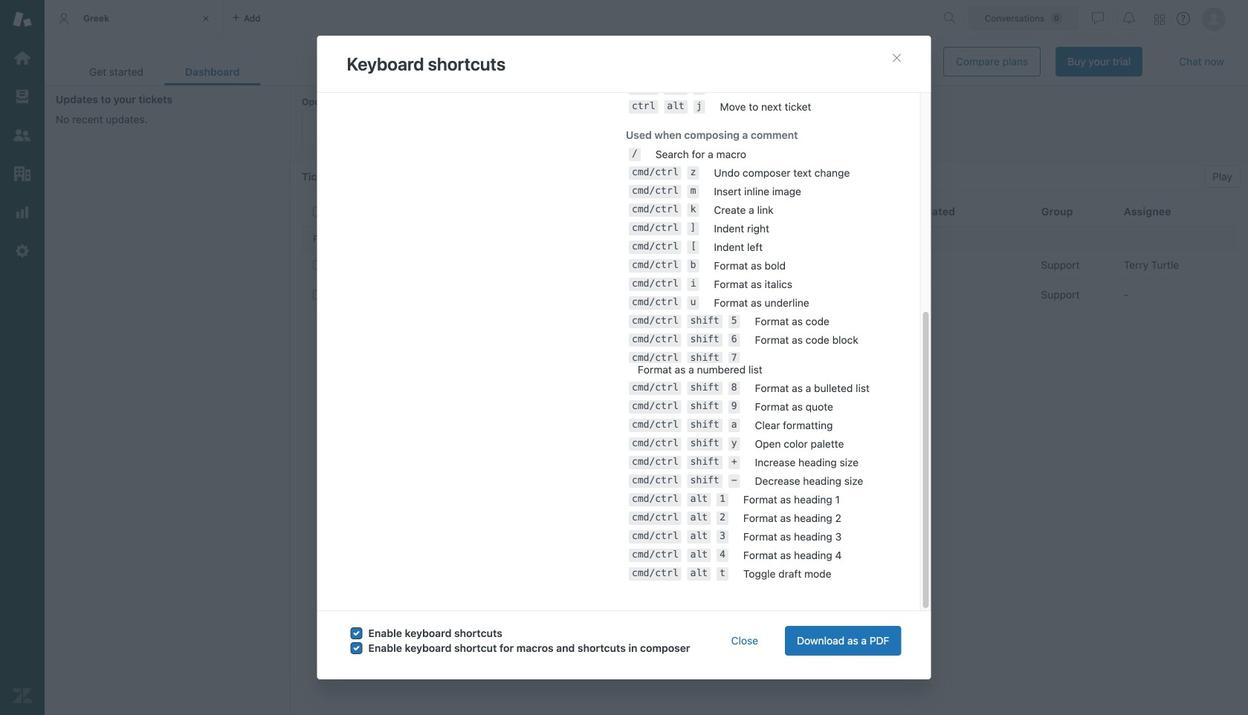 Task type: vqa. For each thing, say whether or not it's contained in the screenshot.
notifications image
no



Task type: describe. For each thing, give the bounding box(es) containing it.
tabs tab list
[[45, 0, 937, 37]]

admin image
[[13, 242, 32, 261]]

get help image
[[1177, 12, 1190, 25]]

views image
[[13, 87, 32, 106]]

0 vertical spatial tab
[[45, 0, 223, 37]]

March 20, 2024 text field
[[862, 57, 931, 67]]

get started image
[[13, 48, 32, 68]]

zendesk support image
[[13, 10, 32, 29]]



Task type: locate. For each thing, give the bounding box(es) containing it.
None checkbox
[[313, 261, 323, 270]]

None checkbox
[[313, 290, 323, 300]]

zendesk image
[[13, 687, 32, 706]]

dialog
[[317, 0, 931, 680]]

grid
[[291, 197, 1248, 716]]

zendesk products image
[[1154, 14, 1165, 25]]

reporting image
[[13, 203, 32, 222]]

tab
[[45, 0, 223, 37], [68, 58, 164, 85]]

organizations image
[[13, 164, 32, 184]]

1 vertical spatial tab
[[68, 58, 164, 85]]

tab list
[[68, 58, 261, 85]]

Select All Tickets checkbox
[[313, 207, 323, 216]]

close image
[[891, 52, 903, 64]]

close image
[[198, 11, 213, 26]]

customers image
[[13, 126, 32, 145]]

main element
[[0, 0, 45, 716]]



